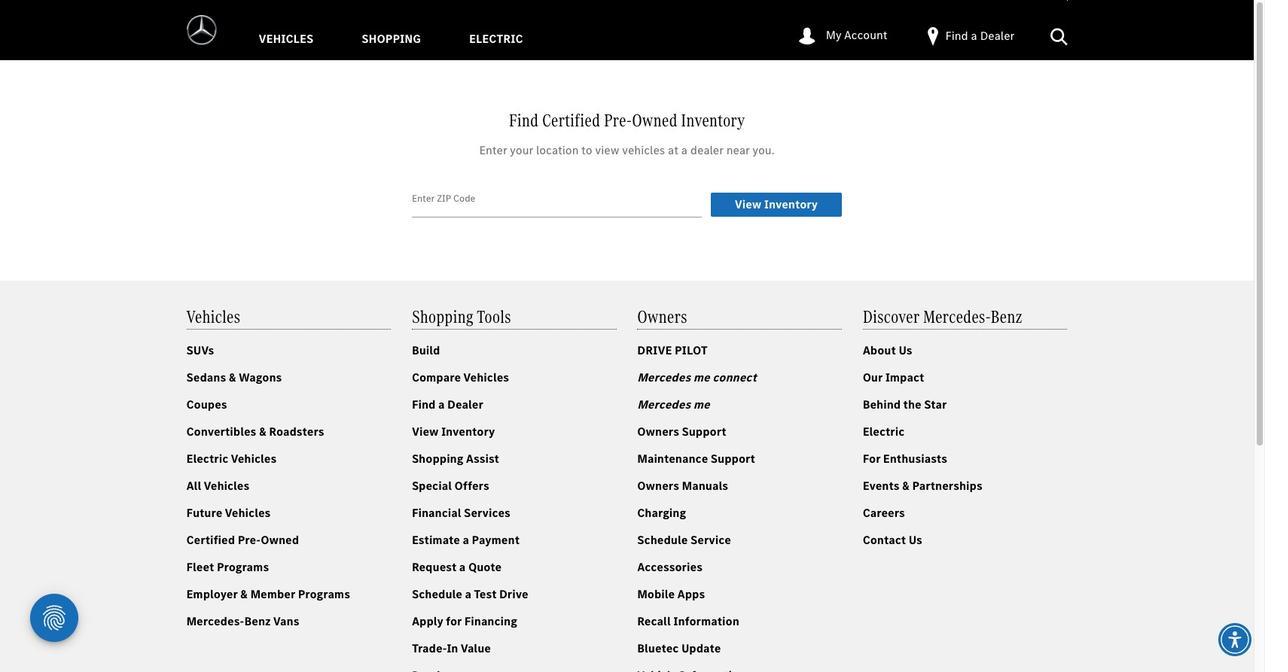Task type: locate. For each thing, give the bounding box(es) containing it.
estimate a payment link
[[412, 532, 616, 559]]

1 horizontal spatial find
[[509, 108, 538, 133]]

estimate a payment
[[412, 532, 520, 548]]

impact
[[885, 370, 924, 386]]

dealer
[[690, 142, 724, 158]]

discover mercedes-benz button
[[863, 305, 1022, 329]]

2 owners from the top
[[637, 424, 679, 440]]

support down owners support link
[[711, 451, 755, 467]]

mercedes me link
[[637, 396, 842, 423]]

employer & member programs
[[186, 587, 350, 602]]

value
[[461, 641, 491, 657]]

support up maintenance support on the bottom right of the page
[[682, 424, 726, 440]]

1 me from the top
[[693, 370, 710, 386]]

0 vertical spatial benz
[[990, 305, 1022, 329]]

inventory inside button
[[764, 197, 818, 212]]

pre- up enter your location to view vehicles at a dealer near you.
[[604, 108, 632, 133]]

vehicles for all vehicles
[[204, 478, 249, 494]]

0 vertical spatial me
[[693, 370, 710, 386]]

1 owners from the top
[[637, 305, 687, 329]]

mercedes up owners support
[[637, 397, 691, 413]]

3 owners from the top
[[637, 478, 679, 494]]

1 vertical spatial certified
[[186, 532, 235, 548]]

behind the star link
[[863, 396, 1067, 423]]

0 vertical spatial find a dealer
[[945, 28, 1015, 43]]

sedans
[[186, 370, 226, 386]]

vehicles
[[259, 31, 313, 47], [186, 305, 240, 329], [463, 370, 509, 386], [231, 451, 276, 467], [204, 478, 249, 494], [225, 505, 271, 521]]

0 vertical spatial enter
[[479, 142, 507, 158]]

enter for enter your location to view vehicles at a dealer near you.
[[479, 142, 507, 158]]

electric for electric vehicles
[[186, 451, 228, 467]]

0 vertical spatial mercedes
[[637, 370, 691, 386]]

1 mercedes from the top
[[637, 370, 691, 386]]

owned up vehicles
[[632, 108, 677, 133]]

1 horizontal spatial view inventory
[[735, 197, 818, 212]]

owners
[[637, 305, 687, 329], [637, 424, 679, 440], [637, 478, 679, 494]]

0 vertical spatial us
[[899, 343, 912, 358]]

find a dealer inside find a dealer link
[[412, 397, 483, 413]]

& up mercedes-benz vans
[[240, 587, 248, 602]]

enter for enter zip code
[[412, 192, 434, 205]]

schedule down request
[[412, 587, 462, 602]]

enter zip code
[[412, 192, 475, 205]]

shopping tools button
[[412, 305, 511, 329]]

mercedes- up about us link on the bottom
[[923, 305, 990, 329]]

2 vertical spatial shopping
[[412, 451, 463, 467]]

certified pre-owned
[[186, 532, 299, 548]]

me down the mercedes me connect
[[693, 397, 710, 413]]

1 vertical spatial inventory
[[764, 197, 818, 212]]

1 vertical spatial programs
[[298, 587, 350, 602]]

0 horizontal spatial enter
[[412, 192, 434, 205]]

me down pilot
[[693, 370, 710, 386]]

sedans & wagons link
[[186, 369, 391, 396]]

about us
[[863, 343, 912, 358]]

owners up drive
[[637, 305, 687, 329]]

1 enter zip code field from the top
[[412, 178, 702, 218]]

test
[[474, 587, 497, 602]]

mercedes me
[[637, 397, 710, 413]]

0 horizontal spatial find
[[412, 397, 436, 413]]

& left roadsters
[[259, 424, 266, 440]]

0 horizontal spatial certified
[[186, 532, 235, 548]]

support for owners support
[[682, 424, 726, 440]]

account
[[844, 27, 887, 43]]

convertibles & roadsters link
[[186, 423, 391, 450]]

compare vehicles link
[[412, 369, 616, 396]]

about
[[863, 343, 896, 358]]

owned down future vehicles link
[[261, 532, 299, 548]]

1 horizontal spatial certified
[[542, 108, 600, 133]]

1 vertical spatial find
[[509, 108, 538, 133]]

vehicles for electric vehicles
[[231, 451, 276, 467]]

1 horizontal spatial programs
[[298, 587, 350, 602]]

me inside 'link'
[[693, 397, 710, 413]]

2 vertical spatial find
[[412, 397, 436, 413]]

view inventory for view inventory button on the top right of the page
[[735, 197, 818, 212]]

vehicles inside "link"
[[204, 478, 249, 494]]

0 vertical spatial shopping
[[362, 31, 421, 47]]

1 vertical spatial view inventory
[[412, 424, 495, 440]]

1 horizontal spatial schedule
[[637, 532, 688, 548]]

view inside view inventory button
[[735, 197, 762, 212]]

2 me from the top
[[693, 397, 710, 413]]

mercedes inside mercedes me 'link'
[[637, 397, 691, 413]]

location
[[536, 142, 579, 158]]

about us link
[[863, 342, 1067, 369]]

1 vertical spatial mercedes-
[[186, 614, 244, 630]]

us right the about
[[899, 343, 912, 358]]

0 horizontal spatial schedule
[[412, 587, 462, 602]]

build
[[412, 343, 440, 358]]

Enter ZIP Code field
[[412, 178, 702, 218], [412, 196, 702, 218]]

1 horizontal spatial owned
[[632, 108, 677, 133]]

update
[[681, 641, 721, 657]]

& for wagons
[[229, 370, 236, 386]]

1 vertical spatial electric
[[863, 424, 905, 440]]

enter left your
[[479, 142, 507, 158]]

enthusiasts
[[883, 451, 947, 467]]

1 horizontal spatial find a dealer
[[945, 28, 1015, 43]]

find inside find a dealer link
[[412, 397, 436, 413]]

2 vertical spatial owners
[[637, 478, 679, 494]]

1 horizontal spatial enter
[[479, 142, 507, 158]]

financing
[[464, 614, 517, 630]]

bluetec
[[637, 641, 679, 657]]

2 horizontal spatial electric
[[863, 424, 905, 440]]

inventory up dealer
[[681, 108, 745, 133]]

benz left vans
[[244, 614, 271, 630]]

2 vertical spatial electric
[[186, 451, 228, 467]]

0 horizontal spatial mercedes-
[[186, 614, 244, 630]]

view inventory inside button
[[735, 197, 818, 212]]

view inventory for view inventory link on the bottom left of page
[[412, 424, 495, 440]]

0 vertical spatial schedule
[[637, 532, 688, 548]]

us for contact us
[[909, 532, 922, 548]]

mercedes for mercedes me connect
[[637, 370, 691, 386]]

owned
[[632, 108, 677, 133], [261, 532, 299, 548]]

mercedes inside mercedes me connect link
[[637, 370, 691, 386]]

1 vertical spatial owners
[[637, 424, 679, 440]]

us right contact
[[909, 532, 922, 548]]

2 horizontal spatial inventory
[[764, 197, 818, 212]]

0 horizontal spatial pre-
[[238, 532, 261, 548]]

view inventory up shopping assist
[[412, 424, 495, 440]]

coupes
[[186, 397, 227, 413]]

request
[[412, 559, 457, 575]]

1 horizontal spatial benz
[[990, 305, 1022, 329]]

me
[[693, 370, 710, 386], [693, 397, 710, 413]]

2 horizontal spatial find
[[945, 28, 968, 43]]

us
[[899, 343, 912, 358], [909, 532, 922, 548]]

1 vertical spatial me
[[693, 397, 710, 413]]

view down near
[[735, 197, 762, 212]]

mercedes- down employer
[[186, 614, 244, 630]]

programs down the "certified pre-owned"
[[217, 559, 269, 575]]

shopping
[[362, 31, 421, 47], [412, 305, 473, 329], [412, 451, 463, 467]]

view inventory down you.
[[735, 197, 818, 212]]

enter zip code field containing enter zip code
[[412, 178, 702, 218]]

contact
[[863, 532, 906, 548]]

electric vehicles link
[[186, 450, 391, 477]]

2 vertical spatial inventory
[[441, 424, 495, 440]]

0 horizontal spatial owned
[[261, 532, 299, 548]]

1 vertical spatial dealer
[[447, 397, 483, 413]]

view inside view inventory link
[[412, 424, 439, 440]]

1 horizontal spatial dealer
[[980, 28, 1015, 43]]

suvs
[[186, 343, 214, 358]]

apps
[[677, 587, 705, 602]]

2 mercedes from the top
[[637, 397, 691, 413]]

maintenance
[[637, 451, 708, 467]]

0 vertical spatial programs
[[217, 559, 269, 575]]

near
[[726, 142, 750, 158]]

drive
[[499, 587, 528, 602]]

certified up location
[[542, 108, 600, 133]]

view
[[735, 197, 762, 212], [412, 424, 439, 440]]

certified down future
[[186, 532, 235, 548]]

vehicles for future vehicles
[[225, 505, 271, 521]]

inventory up shopping assist
[[441, 424, 495, 440]]

partnerships
[[912, 478, 982, 494]]

0 horizontal spatial dealer
[[447, 397, 483, 413]]

0 vertical spatial dealer
[[980, 28, 1015, 43]]

enter inside enter zip code field
[[412, 192, 434, 205]]

find inside find a dealer popup button
[[945, 28, 968, 43]]

schedule down charging
[[637, 532, 688, 548]]

0 vertical spatial owners
[[637, 305, 687, 329]]

us for about us
[[899, 343, 912, 358]]

0 vertical spatial inventory
[[681, 108, 745, 133]]

shopping button
[[338, 0, 445, 60]]

inventory down you.
[[764, 197, 818, 212]]

& for roadsters
[[259, 424, 266, 440]]

shopping for shopping tools
[[412, 305, 473, 329]]

0 vertical spatial electric
[[469, 31, 523, 47]]

for
[[863, 451, 880, 467]]

1 vertical spatial mercedes
[[637, 397, 691, 413]]

1 vertical spatial pre-
[[238, 532, 261, 548]]

mercedes down drive pilot
[[637, 370, 691, 386]]

employer
[[186, 587, 238, 602]]

vehicles
[[622, 142, 665, 158]]

charging link
[[637, 505, 842, 532]]

0 vertical spatial mercedes-
[[923, 305, 990, 329]]

1 horizontal spatial inventory
[[681, 108, 745, 133]]

0 horizontal spatial view
[[412, 424, 439, 440]]

enter left zip
[[412, 192, 434, 205]]

my account
[[826, 27, 887, 43]]

benz up about us link on the bottom
[[990, 305, 1022, 329]]

schedule service
[[637, 532, 731, 548]]

find a dealer button
[[905, 0, 1033, 60]]

& right events
[[902, 478, 910, 494]]

payment
[[472, 532, 520, 548]]

owners up charging
[[637, 478, 679, 494]]

0 horizontal spatial view inventory
[[412, 424, 495, 440]]

maintenance support link
[[637, 450, 842, 477]]

a
[[971, 28, 977, 43], [681, 142, 687, 158], [438, 397, 445, 413], [463, 532, 469, 548], [459, 559, 466, 575], [465, 587, 471, 602]]

& right sedans at left bottom
[[229, 370, 236, 386]]

0 vertical spatial certified
[[542, 108, 600, 133]]

0 horizontal spatial find a dealer
[[412, 397, 483, 413]]

1 vertical spatial schedule
[[412, 587, 462, 602]]

&
[[229, 370, 236, 386], [259, 424, 266, 440], [902, 478, 910, 494], [240, 587, 248, 602]]

1 vertical spatial owned
[[261, 532, 299, 548]]

0 vertical spatial support
[[682, 424, 726, 440]]

1 horizontal spatial electric
[[469, 31, 523, 47]]

shopping inside popup button
[[362, 31, 421, 47]]

0 vertical spatial pre-
[[604, 108, 632, 133]]

support
[[682, 424, 726, 440], [711, 451, 755, 467]]

owners for owners manuals
[[637, 478, 679, 494]]

programs down fleet programs link
[[298, 587, 350, 602]]

0 vertical spatial view
[[735, 197, 762, 212]]

benz
[[990, 305, 1022, 329], [244, 614, 271, 630]]

1 vertical spatial shopping
[[412, 305, 473, 329]]

discover mercedes-benz
[[863, 305, 1022, 329]]

0 vertical spatial owned
[[632, 108, 677, 133]]

0 horizontal spatial electric
[[186, 451, 228, 467]]

owners up maintenance
[[637, 424, 679, 440]]

pre- down future vehicles
[[238, 532, 261, 548]]

for enthusiasts
[[863, 451, 947, 467]]

1 vertical spatial view
[[412, 424, 439, 440]]

electric link
[[863, 423, 1067, 450]]

my account button
[[777, 0, 905, 60]]

inventory for view inventory button on the top right of the page
[[764, 197, 818, 212]]

1 vertical spatial enter
[[412, 192, 434, 205]]

1 vertical spatial support
[[711, 451, 755, 467]]

1 horizontal spatial view
[[735, 197, 762, 212]]

your
[[510, 142, 533, 158]]

owners for owners support
[[637, 424, 679, 440]]

1 vertical spatial benz
[[244, 614, 271, 630]]

0 horizontal spatial inventory
[[441, 424, 495, 440]]

1 vertical spatial us
[[909, 532, 922, 548]]

0 vertical spatial view inventory
[[735, 197, 818, 212]]

view up shopping assist
[[412, 424, 439, 440]]

estimate
[[412, 532, 460, 548]]

1 vertical spatial find a dealer
[[412, 397, 483, 413]]

certified
[[542, 108, 600, 133], [186, 532, 235, 548]]

services
[[464, 505, 510, 521]]

0 vertical spatial find
[[945, 28, 968, 43]]



Task type: describe. For each thing, give the bounding box(es) containing it.
mobile apps link
[[637, 586, 842, 613]]

owners manuals link
[[637, 477, 842, 505]]

star
[[924, 397, 947, 413]]

secondary-menu menu bar
[[777, 0, 1067, 60]]

in
[[447, 641, 458, 657]]

vehicles button
[[235, 0, 338, 60]]

fleet programs link
[[186, 559, 391, 586]]

inventory for view inventory link on the bottom left of page
[[441, 424, 495, 440]]

recall information
[[637, 614, 739, 630]]

accessories
[[637, 559, 703, 575]]

electric for the "electric" link at bottom
[[863, 424, 905, 440]]

support for maintenance support
[[711, 451, 755, 467]]

manuals
[[682, 478, 728, 494]]

trade-
[[412, 641, 447, 657]]

apply for financing link
[[412, 613, 616, 640]]

schedule for schedule a test drive
[[412, 587, 462, 602]]

vehicles for compare vehicles
[[463, 370, 509, 386]]

shopping assist link
[[412, 450, 616, 477]]

shopping for shopping assist
[[412, 451, 463, 467]]

future
[[186, 505, 222, 521]]

our impact link
[[863, 369, 1067, 396]]

trade-in value link
[[412, 640, 616, 667]]

all vehicles link
[[186, 477, 391, 505]]

contact us link
[[863, 532, 1067, 559]]

vans
[[273, 614, 299, 630]]

drive pilot
[[637, 343, 708, 358]]

careers
[[863, 505, 905, 521]]

owners manuals
[[637, 478, 728, 494]]

careers link
[[863, 505, 1067, 532]]

service
[[690, 532, 731, 548]]

coupes link
[[186, 396, 391, 423]]

electric inside popup button
[[469, 31, 523, 47]]

mercedes for mercedes me
[[637, 397, 691, 413]]

bluetec update link
[[637, 640, 842, 667]]

events & partnerships link
[[863, 477, 1067, 505]]

dealer inside popup button
[[980, 28, 1015, 43]]

recall information link
[[637, 613, 842, 640]]

offers
[[454, 478, 489, 494]]

owners support link
[[637, 423, 842, 450]]

behind
[[863, 397, 901, 413]]

quote
[[468, 559, 502, 575]]

our
[[863, 370, 883, 386]]

electric button
[[445, 0, 547, 60]]

compare
[[412, 370, 461, 386]]

zip
[[437, 192, 451, 205]]

for enthusiasts link
[[863, 450, 1067, 477]]

a inside popup button
[[971, 28, 977, 43]]

recall
[[637, 614, 671, 630]]

& for partnerships
[[902, 478, 910, 494]]

suvs link
[[186, 342, 391, 369]]

accessories link
[[637, 559, 842, 586]]

1 horizontal spatial pre-
[[604, 108, 632, 133]]

a for "schedule a test drive" link at left
[[465, 587, 471, 602]]

2 enter zip code field from the top
[[412, 196, 702, 218]]

vehicles inside dropdown button
[[259, 31, 313, 47]]

electric vehicles
[[186, 451, 276, 467]]

me for mercedes me connect
[[693, 370, 710, 386]]

0 horizontal spatial benz
[[244, 614, 271, 630]]

view for view inventory button on the top right of the page
[[735, 197, 762, 212]]

shopping for shopping
[[362, 31, 421, 47]]

0 horizontal spatial programs
[[217, 559, 269, 575]]

owners for owners
[[637, 305, 687, 329]]

financial
[[412, 505, 461, 521]]

& for member
[[240, 587, 248, 602]]

mercedes benz image
[[186, 15, 216, 45]]

mercedes me connect
[[637, 370, 757, 386]]

a for estimate a payment link
[[463, 532, 469, 548]]

contact us
[[863, 532, 922, 548]]

find certified pre-owned inventory
[[509, 108, 745, 133]]

a for request a quote link
[[459, 559, 466, 575]]

view
[[595, 142, 619, 158]]

assist
[[466, 451, 499, 467]]

connect
[[713, 370, 757, 386]]

my
[[826, 27, 841, 43]]

find a dealer link
[[412, 396, 616, 423]]

sedans & wagons
[[186, 370, 282, 386]]

pilot
[[675, 343, 708, 358]]

special
[[412, 478, 452, 494]]

wagons
[[239, 370, 282, 386]]

future vehicles link
[[186, 505, 391, 532]]

a for find a dealer link
[[438, 397, 445, 413]]

drive pilot link
[[637, 342, 842, 369]]

code
[[453, 192, 475, 205]]

primary-menu menu
[[235, 0, 547, 60]]

member
[[250, 587, 295, 602]]

tools
[[477, 305, 511, 329]]

find a dealer inside find a dealer popup button
[[945, 28, 1015, 43]]

request a quote link
[[412, 559, 616, 586]]

view for view inventory link on the bottom left of page
[[412, 424, 439, 440]]

schedule a test drive link
[[412, 586, 616, 613]]

schedule service link
[[637, 532, 842, 559]]

events
[[863, 478, 899, 494]]

mercedes me connect link
[[637, 369, 842, 396]]

fleet programs
[[186, 559, 269, 575]]

1 horizontal spatial mercedes-
[[923, 305, 990, 329]]

bluetec update
[[637, 641, 721, 657]]

schedule for schedule service
[[637, 532, 688, 548]]

owners support
[[637, 424, 726, 440]]

me for mercedes me
[[693, 397, 710, 413]]

financial services
[[412, 505, 510, 521]]

discover
[[863, 305, 919, 329]]

to
[[581, 142, 592, 158]]

drive
[[637, 343, 672, 358]]

schedule a test drive
[[412, 587, 528, 602]]

open privacy settings image
[[30, 594, 78, 642]]

owners button
[[637, 305, 687, 329]]



Task type: vqa. For each thing, say whether or not it's contained in the screenshot.
Text
no



